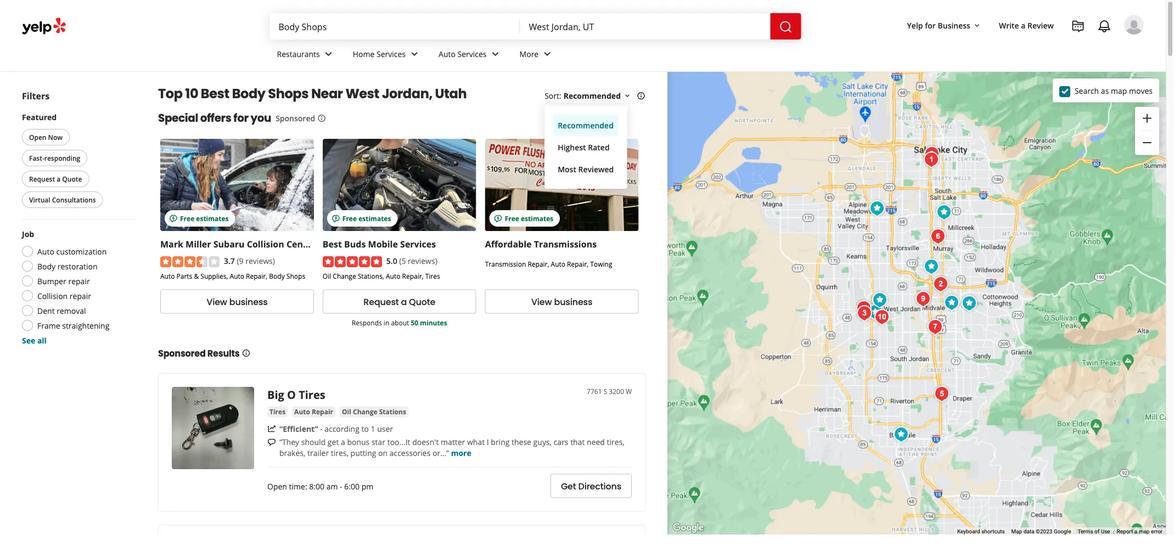 Task type: locate. For each thing, give the bounding box(es) containing it.
3 free from the left
[[505, 214, 519, 223]]

1 horizontal spatial free estimates
[[343, 214, 391, 223]]

0 vertical spatial request a quote button
[[22, 171, 89, 187]]

a right write
[[1022, 20, 1026, 30]]

1 view from the left
[[207, 296, 227, 308]]

2 none field from the left
[[529, 20, 762, 32]]

0 vertical spatial tires
[[425, 272, 440, 281]]

16 free estimates v2 image
[[332, 214, 340, 223]]

view down supplies,
[[207, 296, 227, 308]]

services up the utah
[[458, 49, 487, 59]]

open for open now
[[29, 133, 46, 142]]

2 vertical spatial tires
[[270, 407, 286, 416]]

- up 'should'
[[320, 424, 323, 434]]

enginuity automotive service image
[[921, 256, 943, 278]]

buds
[[344, 238, 366, 250]]

16 free estimates v2 image up mark
[[169, 214, 178, 223]]

1 horizontal spatial oil
[[342, 407, 351, 416]]

request up in
[[364, 296, 399, 308]]

recommended up highest rated "button"
[[558, 120, 614, 130]]

user actions element
[[899, 14, 1160, 81]]

0 vertical spatial open
[[29, 133, 46, 142]]

1 horizontal spatial business
[[554, 296, 593, 308]]

24 chevron down v2 image right auto services
[[489, 47, 502, 61]]

oil down 5 star rating image
[[323, 272, 331, 281]]

tires down 5.0 (5 reviews)
[[425, 272, 440, 281]]

2 16 free estimates v2 image from the left
[[494, 214, 503, 223]]

recommended inside recommended button
[[558, 120, 614, 130]]

6:00
[[344, 482, 360, 492]]

restoration
[[58, 261, 97, 272]]

1 vertical spatial quote
[[409, 296, 436, 308]]

free
[[180, 214, 195, 223], [343, 214, 357, 223], [505, 214, 519, 223]]

24 chevron down v2 image inside restaurants link
[[322, 47, 335, 61]]

2 24 chevron down v2 image from the left
[[408, 47, 421, 61]]

2 horizontal spatial free estimates
[[505, 214, 554, 223]]

for right yelp
[[925, 20, 936, 30]]

best right 10
[[201, 85, 230, 103]]

0 horizontal spatial quote
[[62, 174, 82, 183]]

business down auto parts & supplies, auto repair, body shops
[[229, 296, 268, 308]]

dent
[[37, 306, 55, 316]]

more link
[[511, 40, 563, 71]]

option group
[[19, 228, 136, 346]]

repair, left towing
[[567, 260, 589, 269]]

sponsored left results
[[158, 347, 206, 360]]

0 horizontal spatial free estimates
[[180, 214, 229, 223]]

16 chevron down v2 image right business
[[973, 21, 982, 30]]

view business for 2nd 'view business' link from the right
[[207, 296, 268, 308]]

3 free estimates from the left
[[505, 214, 554, 223]]

1 16 free estimates v2 image from the left
[[169, 214, 178, 223]]

open left time: in the bottom left of the page
[[267, 482, 287, 492]]

reviews) for collision
[[246, 256, 275, 266]]

open inside button
[[29, 133, 46, 142]]

auto left parts
[[160, 272, 175, 281]]

1 24 chevron down v2 image from the left
[[322, 47, 335, 61]]

16 speech v2 image
[[267, 438, 276, 447]]

1 horizontal spatial request
[[364, 296, 399, 308]]

0 horizontal spatial request
[[29, 174, 55, 183]]

highest rated button
[[554, 136, 618, 158]]

in
[[384, 318, 389, 327]]

auto down the (9
[[230, 272, 244, 281]]

google
[[1054, 529, 1072, 535]]

1 vertical spatial best
[[323, 238, 342, 250]]

job
[[22, 229, 34, 239]]

request a quote for the bottom request a quote button
[[364, 296, 436, 308]]

2 horizontal spatial estimates
[[521, 214, 554, 223]]

- right am
[[340, 482, 342, 492]]

0 horizontal spatial view business link
[[160, 290, 314, 314]]

16 free estimates v2 image up the affordable
[[494, 214, 503, 223]]

keyboard
[[958, 529, 981, 535]]

option group containing job
[[19, 228, 136, 346]]

collision down bumper in the left of the page
[[37, 291, 68, 301]]

view business down transmission repair, auto repair, towing
[[532, 296, 593, 308]]

0 horizontal spatial free
[[180, 214, 195, 223]]

Near text field
[[529, 20, 762, 32]]

1 horizontal spatial free
[[343, 214, 357, 223]]

group
[[1136, 107, 1160, 155]]

(5
[[399, 256, 406, 266]]

24 chevron down v2 image inside home services link
[[408, 47, 421, 61]]

1 vertical spatial -
[[340, 482, 342, 492]]

request a quote button
[[22, 171, 89, 187], [323, 290, 476, 314]]

2 view business link from the left
[[485, 290, 639, 314]]

all
[[37, 335, 47, 346]]

1 horizontal spatial estimates
[[359, 214, 391, 223]]

0 vertical spatial map
[[1111, 86, 1128, 96]]

featured
[[22, 112, 57, 122]]

my brake guy image
[[891, 424, 913, 446]]

change for stations,
[[333, 272, 356, 281]]

1 vertical spatial request a quote button
[[323, 290, 476, 314]]

24 chevron down v2 image for auto services
[[489, 47, 502, 61]]

cars
[[554, 437, 569, 447]]

quote up consultations
[[62, 174, 82, 183]]

©2023
[[1036, 529, 1053, 535]]

tires down big
[[270, 407, 286, 416]]

1 none field from the left
[[279, 20, 512, 32]]

unique auto body - midvale image
[[913, 288, 935, 310]]

best left buds
[[323, 238, 342, 250]]

1 horizontal spatial reviews)
[[408, 256, 438, 266]]

estimates up best buds mobile services
[[359, 214, 391, 223]]

0 horizontal spatial for
[[234, 110, 249, 126]]

1 vertical spatial change
[[353, 407, 378, 416]]

supplies,
[[201, 272, 228, 281]]

removal
[[57, 306, 86, 316]]

recommended
[[564, 90, 621, 101], [558, 120, 614, 130]]

16 chevron down v2 image
[[973, 21, 982, 30], [623, 91, 632, 100]]

request a quote button up responds in about 50 minutes
[[323, 290, 476, 314]]

2 free from the left
[[343, 214, 357, 223]]

you
[[251, 110, 271, 126]]

free estimates up buds
[[343, 214, 391, 223]]

auto parts & supplies, auto repair, body shops
[[160, 272, 305, 281]]

0 horizontal spatial -
[[320, 424, 323, 434]]

repair, down 5.0 (5 reviews)
[[402, 272, 424, 281]]

projects image
[[1072, 20, 1085, 33]]

map left error
[[1139, 529, 1150, 535]]

straightening
[[62, 320, 109, 331]]

0 vertical spatial oil
[[323, 272, 331, 281]]

west
[[346, 85, 379, 103]]

view down transmission repair, auto repair, towing
[[532, 296, 552, 308]]

16 info v2 image right results
[[242, 349, 251, 358]]

moves
[[1130, 86, 1153, 96]]

1 horizontal spatial 16 chevron down v2 image
[[973, 21, 982, 30]]

change down 5 star rating image
[[333, 272, 356, 281]]

24 chevron down v2 image
[[322, 47, 335, 61], [408, 47, 421, 61], [489, 47, 502, 61], [541, 47, 554, 61]]

featured group
[[20, 111, 136, 210]]

16 free estimates v2 image
[[169, 214, 178, 223], [494, 214, 503, 223]]

1 vertical spatial 16 chevron down v2 image
[[623, 91, 632, 100]]

1 vertical spatial tires
[[299, 387, 325, 402]]

change inside "button"
[[353, 407, 378, 416]]

0 horizontal spatial 16 info v2 image
[[242, 349, 251, 358]]

2 free estimates from the left
[[343, 214, 391, 223]]

0 vertical spatial sponsored
[[276, 113, 315, 123]]

business categories element
[[268, 40, 1144, 71]]

24 chevron down v2 image inside auto services link
[[489, 47, 502, 61]]

7761 s 3200 w
[[587, 387, 632, 396]]

filters
[[22, 90, 50, 102]]

1 horizontal spatial view
[[532, 296, 552, 308]]

oil for oil change stations
[[342, 407, 351, 416]]

reviews) right the (9
[[246, 256, 275, 266]]

best
[[201, 85, 230, 103], [323, 238, 342, 250]]

0 horizontal spatial 16 chevron down v2 image
[[623, 91, 632, 100]]

request a quote up responds in about 50 minutes
[[364, 296, 436, 308]]

body up you
[[232, 85, 266, 103]]

0 horizontal spatial open
[[29, 133, 46, 142]]

free up the affordable
[[505, 214, 519, 223]]

request up virtual
[[29, 174, 55, 183]]

tires up auto repair
[[299, 387, 325, 402]]

reviews) right (5 at top
[[408, 256, 438, 266]]

transmission
[[485, 260, 526, 269]]

0 horizontal spatial tires
[[270, 407, 286, 416]]

mark miller subaru collision center image
[[934, 202, 955, 223]]

50
[[411, 318, 418, 327]]

tires, down get
[[331, 448, 349, 458]]

1 reviews) from the left
[[246, 256, 275, 266]]

sponsored down top 10 best body shops near west jordan, utah
[[276, 113, 315, 123]]

auto up body restoration
[[37, 246, 54, 257]]

1 horizontal spatial request a quote
[[364, 296, 436, 308]]

open left now
[[29, 133, 46, 142]]

home
[[353, 49, 375, 59]]

repair up removal at bottom left
[[70, 291, 91, 301]]

open for open time: 8:00 am - 6:00 pm
[[267, 482, 287, 492]]

bumper repair
[[37, 276, 90, 286]]

0 horizontal spatial free estimates link
[[160, 139, 314, 231]]

1 view business from the left
[[207, 296, 268, 308]]

1 vertical spatial sponsored
[[158, 347, 206, 360]]

change up to
[[353, 407, 378, 416]]

24 chevron down v2 image down find field
[[408, 47, 421, 61]]

request a quote down fast-responding button
[[29, 174, 82, 183]]

services right home
[[377, 49, 406, 59]]

big o tires link
[[267, 387, 325, 402]]

16 chevron down v2 image inside recommended popup button
[[623, 91, 632, 100]]

time:
[[289, 482, 307, 492]]

estimates up miller
[[196, 214, 229, 223]]

request a quote button down fast-responding button
[[22, 171, 89, 187]]

1 horizontal spatial view business
[[532, 296, 593, 308]]

map region
[[595, 59, 1175, 535]]

16 free estimates v2 image for affordable
[[494, 214, 503, 223]]

0 horizontal spatial none field
[[279, 20, 512, 32]]

2 free estimates link from the left
[[323, 139, 476, 231]]

1 free estimates link from the left
[[160, 139, 314, 231]]

16 chevron down v2 image left 16 info v2 icon at top right
[[623, 91, 632, 100]]

1 horizontal spatial free estimates link
[[323, 139, 476, 231]]

0 vertical spatial recommended
[[564, 90, 621, 101]]

bumper
[[37, 276, 66, 286]]

1 estimates from the left
[[196, 214, 229, 223]]

4 24 chevron down v2 image from the left
[[541, 47, 554, 61]]

24 chevron down v2 image for restaurants
[[322, 47, 335, 61]]

zoom out image
[[1141, 136, 1154, 149]]

1 horizontal spatial request a quote button
[[323, 290, 476, 314]]

-
[[320, 424, 323, 434], [340, 482, 342, 492]]

0 horizontal spatial view
[[207, 296, 227, 308]]

0 horizontal spatial oil
[[323, 272, 331, 281]]

body up bumper in the left of the page
[[37, 261, 56, 272]]

most reviewed button
[[554, 158, 618, 180]]

responds
[[352, 318, 382, 327]]

0 vertical spatial 16 chevron down v2 image
[[973, 21, 982, 30]]

1 horizontal spatial 16 free estimates v2 image
[[494, 214, 503, 223]]

free for best
[[343, 214, 357, 223]]

sponsored for sponsored
[[276, 113, 315, 123]]

brakes,
[[280, 448, 306, 458]]

best buds mobile services link
[[323, 238, 436, 250]]

a right get
[[341, 437, 345, 447]]

request a quote inside featured "group"
[[29, 174, 82, 183]]

0 vertical spatial tires,
[[607, 437, 625, 447]]

3 24 chevron down v2 image from the left
[[489, 47, 502, 61]]

a right the report
[[1135, 529, 1138, 535]]

repair down restoration
[[68, 276, 90, 286]]

services
[[377, 49, 406, 59], [458, 49, 487, 59], [400, 238, 436, 250]]

0 vertical spatial 16 info v2 image
[[318, 114, 326, 123]]

1 vertical spatial request a quote
[[364, 296, 436, 308]]

0 vertical spatial best
[[201, 85, 230, 103]]

None search field
[[270, 13, 804, 40]]

restaurants
[[277, 49, 320, 59]]

free estimates up miller
[[180, 214, 229, 223]]

2 estimates from the left
[[359, 214, 391, 223]]

24 chevron down v2 image inside more link
[[541, 47, 554, 61]]

view business link down auto parts & supplies, auto repair, body shops
[[160, 290, 314, 314]]

minutes
[[420, 318, 447, 327]]

bring
[[491, 437, 510, 447]]

view business link
[[160, 290, 314, 314], [485, 290, 639, 314]]

frame
[[37, 320, 60, 331]]

for left you
[[234, 110, 249, 126]]

1 vertical spatial map
[[1139, 529, 1150, 535]]

3 free estimates link from the left
[[485, 139, 639, 231]]

repair, down 3.7 (9 reviews)
[[246, 272, 268, 281]]

0 vertical spatial request a quote
[[29, 174, 82, 183]]

1 horizontal spatial tires
[[299, 387, 325, 402]]

10
[[185, 85, 198, 103]]

1 vertical spatial tires,
[[331, 448, 349, 458]]

0 vertical spatial change
[[333, 272, 356, 281]]

estimates up affordable transmissions
[[521, 214, 554, 223]]

24 chevron down v2 image right more
[[541, 47, 554, 61]]

16 info v2 image
[[637, 91, 646, 100]]

collision repair
[[37, 291, 91, 301]]

tires,
[[607, 437, 625, 447], [331, 448, 349, 458]]

oil
[[323, 272, 331, 281], [342, 407, 351, 416]]

valet auto body image
[[931, 383, 953, 405]]

a down fast-responding button
[[57, 174, 61, 183]]

0 vertical spatial repair
[[68, 276, 90, 286]]

big o tires
[[267, 387, 325, 402]]

2 reviews) from the left
[[408, 256, 438, 266]]

None field
[[279, 20, 512, 32], [529, 20, 762, 32]]

or…"
[[433, 448, 449, 458]]

auto up "efficient"
[[294, 407, 310, 416]]

1 free estimates from the left
[[180, 214, 229, 223]]

responds in about 50 minutes
[[352, 318, 447, 327]]

body down 3.7 (9 reviews)
[[269, 272, 285, 281]]

google image
[[670, 521, 707, 535]]

reviews)
[[246, 256, 275, 266], [408, 256, 438, 266]]

0 horizontal spatial tires,
[[331, 448, 349, 458]]

1 free from the left
[[180, 214, 195, 223]]

oil up the according
[[342, 407, 351, 416]]

search as map moves
[[1075, 86, 1153, 96]]

business
[[229, 296, 268, 308], [554, 296, 593, 308]]

1 horizontal spatial view business link
[[485, 290, 639, 314]]

0 horizontal spatial business
[[229, 296, 268, 308]]

1 horizontal spatial body
[[232, 85, 266, 103]]

2 horizontal spatial body
[[269, 272, 285, 281]]

a inside "group"
[[57, 174, 61, 183]]

1 vertical spatial recommended
[[558, 120, 614, 130]]

recommended up recommended button
[[564, 90, 621, 101]]

16 info v2 image
[[318, 114, 326, 123], [242, 349, 251, 358]]

free estimates up affordable transmissions
[[505, 214, 554, 223]]

0 horizontal spatial request a quote
[[29, 174, 82, 183]]

0 horizontal spatial sponsored
[[158, 347, 206, 360]]

0 horizontal spatial view business
[[207, 296, 268, 308]]

virtual consultations button
[[22, 192, 103, 208]]

1 horizontal spatial map
[[1139, 529, 1150, 535]]

1 vertical spatial collision
[[37, 291, 68, 301]]

auto up the utah
[[439, 49, 456, 59]]

free right 16 free estimates v2 image
[[343, 214, 357, 223]]

higgins body and paint image
[[853, 298, 875, 320]]

free for affordable
[[505, 214, 519, 223]]

0 horizontal spatial 16 free estimates v2 image
[[169, 214, 178, 223]]

body
[[232, 85, 266, 103], [37, 261, 56, 272], [269, 272, 285, 281]]

none field near
[[529, 20, 762, 32]]

0 vertical spatial for
[[925, 20, 936, 30]]

shops down center at top left
[[287, 272, 305, 281]]

1 vertical spatial oil
[[342, 407, 351, 416]]

view business down auto parts & supplies, auto repair, body shops
[[207, 296, 268, 308]]

2 view from the left
[[532, 296, 552, 308]]

tires button
[[267, 407, 288, 418]]

24 chevron down v2 image right restaurants
[[322, 47, 335, 61]]

report a map error link
[[1117, 529, 1163, 535]]

0 vertical spatial quote
[[62, 174, 82, 183]]

oil change stations button
[[340, 407, 408, 418]]

according
[[325, 424, 360, 434]]

get
[[561, 480, 576, 493]]

a up about
[[401, 296, 407, 308]]

1 vertical spatial open
[[267, 482, 287, 492]]

0 vertical spatial request
[[29, 174, 55, 183]]

shops up you
[[268, 85, 309, 103]]

1 vertical spatial request
[[364, 296, 399, 308]]

shops
[[268, 85, 309, 103], [287, 272, 305, 281]]

3.7 star rating image
[[160, 256, 220, 267]]

map for moves
[[1111, 86, 1128, 96]]

jd body shop image
[[927, 226, 949, 248]]

tires, right need
[[607, 437, 625, 447]]

2 horizontal spatial free estimates link
[[485, 139, 639, 231]]

1 horizontal spatial none field
[[529, 20, 762, 32]]

services for home services
[[377, 49, 406, 59]]

view
[[207, 296, 227, 308], [532, 296, 552, 308]]

16 info v2 image down near
[[318, 114, 326, 123]]

business down transmission repair, auto repair, towing
[[554, 296, 593, 308]]

highest rated
[[558, 142, 610, 152]]

map for error
[[1139, 529, 1150, 535]]

0 vertical spatial -
[[320, 424, 323, 434]]

need
[[587, 437, 605, 447]]

1 horizontal spatial for
[[925, 20, 936, 30]]

0 horizontal spatial estimates
[[196, 214, 229, 223]]

a
[[1022, 20, 1026, 30], [57, 174, 61, 183], [401, 296, 407, 308], [341, 437, 345, 447], [1135, 529, 1138, 535]]

0 horizontal spatial reviews)
[[246, 256, 275, 266]]

mark miller subaru collision center
[[160, 238, 316, 250]]

8:00
[[309, 482, 325, 492]]

review
[[1028, 20, 1054, 30]]

more link
[[451, 448, 472, 458]]

24 chevron down v2 image for home services
[[408, 47, 421, 61]]

stations
[[379, 407, 406, 416]]

1 horizontal spatial open
[[267, 482, 287, 492]]

map right as
[[1111, 86, 1128, 96]]

16 chevron down v2 image inside yelp for business button
[[973, 21, 982, 30]]

free up miller
[[180, 214, 195, 223]]

16 chevron down v2 image for recommended
[[623, 91, 632, 100]]

quote up 50
[[409, 296, 436, 308]]

1 vertical spatial repair
[[70, 291, 91, 301]]

what
[[467, 437, 485, 447]]

rated
[[588, 142, 610, 152]]

view business link down transmission repair, auto repair, towing
[[485, 290, 639, 314]]

open now
[[29, 133, 63, 142]]

responding
[[44, 153, 80, 163]]

recommended for recommended popup button
[[564, 90, 621, 101]]

1 horizontal spatial sponsored
[[276, 113, 315, 123]]

keyboard shortcuts button
[[958, 528, 1005, 535]]

oil inside "button"
[[342, 407, 351, 416]]

business
[[938, 20, 971, 30]]

collision up 3.7 (9 reviews)
[[247, 238, 284, 250]]

0 horizontal spatial best
[[201, 85, 230, 103]]

free estimates for subaru
[[180, 214, 229, 223]]

highest
[[558, 142, 586, 152]]

0 horizontal spatial map
[[1111, 86, 1128, 96]]

reviewed
[[579, 164, 614, 174]]

2 view business from the left
[[532, 296, 593, 308]]



Task type: describe. For each thing, give the bounding box(es) containing it.
16 chevron down v2 image for yelp for business
[[973, 21, 982, 30]]

write a review
[[999, 20, 1054, 30]]

a.u.t.o. collision image
[[925, 316, 947, 338]]

transmissions
[[534, 238, 597, 250]]

&
[[194, 272, 199, 281]]

reviews) for services
[[408, 256, 438, 266]]

5 star rating image
[[323, 256, 382, 267]]

near
[[311, 85, 343, 103]]

view for 2nd 'view business' link from the right
[[207, 296, 227, 308]]

get directions link
[[551, 474, 632, 498]]

1 vertical spatial for
[[234, 110, 249, 126]]

request inside featured "group"
[[29, 174, 55, 183]]

1 horizontal spatial collision
[[247, 238, 284, 250]]

auto services link
[[430, 40, 511, 71]]

tires link
[[267, 407, 288, 418]]

quote inside featured "group"
[[62, 174, 82, 183]]

home services
[[353, 49, 406, 59]]

auto inside business categories "element"
[[439, 49, 456, 59]]

consultations
[[52, 195, 96, 204]]

user
[[377, 424, 393, 434]]

change for stations
[[353, 407, 378, 416]]

subaru
[[213, 238, 245, 250]]

0 horizontal spatial body
[[37, 261, 56, 272]]

recommended button
[[564, 90, 632, 101]]

big
[[267, 387, 284, 402]]

should
[[301, 437, 326, 447]]

auto down 5.0
[[386, 272, 401, 281]]

fast-responding
[[29, 153, 80, 163]]

request a quote for left request a quote button
[[29, 174, 82, 183]]

terms of use link
[[1078, 529, 1111, 535]]

mark
[[160, 238, 183, 250]]

yelp
[[907, 20, 923, 30]]

directions
[[579, 480, 622, 493]]

body restoration
[[37, 261, 97, 272]]

wasatch body shop image
[[921, 143, 943, 165]]

0 vertical spatial shops
[[268, 85, 309, 103]]

keyboard shortcuts
[[958, 529, 1005, 535]]

yelp for business button
[[903, 15, 986, 35]]

view for 1st 'view business' link from the right
[[532, 296, 552, 308]]

w
[[626, 387, 632, 396]]

auto repair
[[294, 407, 333, 416]]

olivermec image
[[941, 292, 963, 314]]

none field find
[[279, 20, 512, 32]]

affordable transmissions
[[485, 238, 597, 250]]

miller
[[186, 238, 211, 250]]

more
[[451, 448, 472, 458]]

a inside "they should get a bonus star too...it doesn't matter what i bring these guys, cars that need tires, brakes, trailer tires, putting on accessories or…"
[[341, 437, 345, 447]]

notifications image
[[1098, 20, 1111, 33]]

free estimates for mobile
[[343, 214, 391, 223]]

repair for collision repair
[[70, 291, 91, 301]]

see all
[[22, 335, 47, 346]]

view business for 1st 'view business' link from the right
[[532, 296, 593, 308]]

1 horizontal spatial best
[[323, 238, 342, 250]]

zoom in image
[[1141, 112, 1154, 125]]

more
[[520, 49, 539, 59]]

schneider auto body image
[[921, 149, 943, 171]]

gerardo's auto body & paint image
[[854, 303, 876, 325]]

3 estimates from the left
[[521, 214, 554, 223]]

Find text field
[[279, 20, 512, 32]]

oil for oil change stations, auto repair, tires
[[323, 272, 331, 281]]

carbmaster image
[[865, 301, 887, 323]]

1 vertical spatial shops
[[287, 272, 305, 281]]

auto down transmissions
[[551, 260, 566, 269]]

customization
[[56, 246, 107, 257]]

jordan,
[[382, 85, 433, 103]]

open now button
[[22, 129, 70, 146]]

services for auto services
[[458, 49, 487, 59]]

report a map error
[[1117, 529, 1163, 535]]

terry t. image
[[1125, 15, 1144, 35]]

free for mark
[[180, 214, 195, 223]]

estimates for mobile
[[359, 214, 391, 223]]

report
[[1117, 529, 1134, 535]]

am
[[327, 482, 338, 492]]

search
[[1075, 86, 1099, 96]]

terms of use
[[1078, 529, 1111, 535]]

2 business from the left
[[554, 296, 593, 308]]

big o tires image
[[869, 289, 891, 311]]

restaurants link
[[268, 40, 344, 71]]

star
[[372, 437, 386, 447]]

2 horizontal spatial tires
[[425, 272, 440, 281]]

0 horizontal spatial collision
[[37, 291, 68, 301]]

most
[[558, 164, 577, 174]]

about
[[391, 318, 409, 327]]

sponsored for sponsored results
[[158, 347, 206, 360]]

16 trending v2 image
[[267, 425, 276, 434]]

3.7 (9 reviews)
[[224, 256, 275, 266]]

o
[[287, 387, 296, 402]]

offers
[[200, 110, 231, 126]]

top notch collision image
[[871, 306, 893, 328]]

towing
[[590, 260, 613, 269]]

0 horizontal spatial request a quote button
[[22, 171, 89, 187]]

write
[[999, 20, 1020, 30]]

parts
[[177, 272, 192, 281]]

map
[[1012, 529, 1023, 535]]

these
[[512, 437, 532, 447]]

1 vertical spatial 16 info v2 image
[[242, 349, 251, 358]]

guys,
[[534, 437, 552, 447]]

free estimates link for mobile
[[323, 139, 476, 231]]

data
[[1024, 529, 1035, 535]]

repair
[[312, 407, 333, 416]]

auto inside button
[[294, 407, 310, 416]]

i
[[487, 437, 489, 447]]

24 chevron down v2 image for more
[[541, 47, 554, 61]]

1 business from the left
[[229, 296, 268, 308]]

see all button
[[22, 335, 47, 346]]

shortcuts
[[982, 529, 1005, 535]]

tires inside button
[[270, 407, 286, 416]]

repair for bumper repair
[[68, 276, 90, 286]]

on
[[378, 448, 388, 458]]

chris body & paint image
[[930, 273, 952, 295]]

repair, down affordable transmissions
[[528, 260, 549, 269]]

1 horizontal spatial tires,
[[607, 437, 625, 447]]

oil change stations link
[[340, 407, 408, 418]]

1 view business link from the left
[[160, 290, 314, 314]]

now
[[48, 133, 63, 142]]

services up 5.0 (5 reviews)
[[400, 238, 436, 250]]

pm
[[362, 482, 374, 492]]

virtual
[[29, 195, 50, 204]]

1 horizontal spatial quote
[[409, 296, 436, 308]]

mobile
[[368, 238, 398, 250]]

best buds mobile services image
[[959, 293, 981, 315]]

1 horizontal spatial 16 info v2 image
[[318, 114, 326, 123]]

5.0 (5 reviews)
[[386, 256, 438, 266]]

oil change stations
[[342, 407, 406, 416]]

estimates for subaru
[[196, 214, 229, 223]]

that
[[571, 437, 585, 447]]

1
[[371, 424, 375, 434]]

affordable transmissions image
[[867, 198, 888, 220]]

for inside button
[[925, 20, 936, 30]]

free estimates link for subaru
[[160, 139, 314, 231]]

3200
[[609, 387, 624, 396]]

utah
[[435, 85, 467, 103]]

recommended for recommended button
[[558, 120, 614, 130]]

16 free estimates v2 image for mark
[[169, 214, 178, 223]]

of
[[1095, 529, 1100, 535]]

search image
[[779, 20, 793, 34]]

results
[[207, 347, 240, 360]]

accessories
[[390, 448, 431, 458]]

"they should get a bonus star too...it doesn't matter what i bring these guys, cars that need tires, brakes, trailer tires, putting on accessories or…"
[[280, 437, 625, 458]]

1 horizontal spatial -
[[340, 482, 342, 492]]

s
[[604, 387, 607, 396]]

auto services
[[439, 49, 487, 59]]

to
[[362, 424, 369, 434]]



Task type: vqa. For each thing, say whether or not it's contained in the screenshot.
1st FIELD
yes



